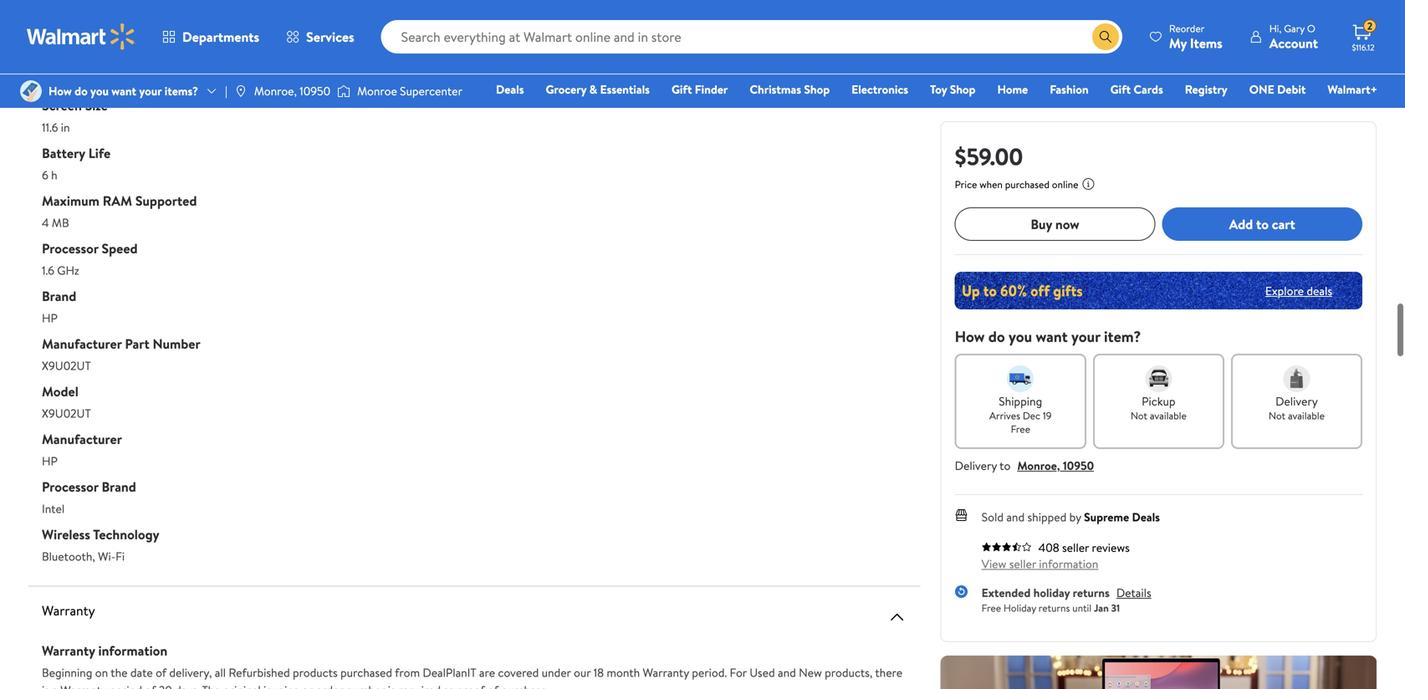 Task type: locate. For each thing, give the bounding box(es) containing it.
order
[[316, 682, 344, 690]]

manufacturer down model
[[42, 430, 122, 449]]

1 vertical spatial do
[[989, 326, 1006, 347]]

1 vertical spatial and
[[778, 665, 796, 681]]

x9u02ut down model
[[42, 405, 91, 422]]

0 horizontal spatial available
[[1151, 409, 1187, 423]]

and left 'new' at the bottom of page
[[778, 665, 796, 681]]

1 horizontal spatial free
[[1011, 422, 1031, 436]]

is left a
[[42, 682, 49, 690]]

monroe, 10950 button
[[1018, 458, 1095, 474]]

0 vertical spatial do
[[75, 83, 88, 99]]

1 vertical spatial information
[[98, 642, 168, 660]]

0 horizontal spatial gift
[[672, 81, 692, 97]]

1 horizontal spatial want
[[1036, 326, 1068, 347]]

month
[[607, 665, 640, 681]]

view seller information
[[982, 556, 1099, 572]]

0 vertical spatial delivery
[[1276, 393, 1319, 410]]

up to sixty percent off deals. shop now. image
[[955, 272, 1363, 310]]

warranty down bluetooth,
[[42, 602, 95, 620]]

explore deals
[[1266, 283, 1333, 299]]

to down arrives
[[1000, 458, 1011, 474]]

0 horizontal spatial not
[[1131, 409, 1148, 423]]

ram right the "maximum"
[[103, 192, 132, 210]]

0 horizontal spatial how
[[49, 83, 72, 99]]

your left item?
[[1072, 326, 1101, 347]]

supercenter
[[400, 83, 463, 99]]

how for how do you want your items?
[[49, 83, 72, 99]]

want left item?
[[1036, 326, 1068, 347]]

as
[[444, 682, 454, 690]]

1 horizontal spatial 10950
[[1063, 458, 1095, 474]]

1 processor from the top
[[42, 239, 98, 258]]

electronics
[[852, 81, 909, 97]]

gift finder link
[[664, 80, 736, 98]]

|
[[225, 83, 227, 99]]

0 vertical spatial how
[[49, 83, 72, 99]]

gb up hard
[[52, 24, 68, 40]]

free inside shipping arrives dec 19 free
[[1011, 422, 1031, 436]]

now
[[1056, 215, 1080, 233]]

free down 'shipping'
[[1011, 422, 1031, 436]]

1 horizontal spatial your
[[1072, 326, 1101, 347]]

deals right supreme
[[1133, 509, 1161, 526]]

purchased
[[1006, 177, 1050, 192], [341, 665, 393, 681]]

408 seller reviews
[[1039, 540, 1130, 556]]

2 gift from the left
[[1111, 81, 1131, 97]]

is down from
[[388, 682, 396, 690]]

1 horizontal spatial purchased
[[1006, 177, 1050, 192]]

1 horizontal spatial and
[[1007, 509, 1025, 526]]

1 horizontal spatial available
[[1289, 409, 1326, 423]]

do
[[75, 83, 88, 99], [989, 326, 1006, 347]]

0 horizontal spatial 10950
[[300, 83, 331, 99]]

0 horizontal spatial and
[[778, 665, 796, 681]]

0 vertical spatial x9u02ut
[[42, 358, 91, 374]]

ghz
[[57, 262, 79, 279]]

supported
[[135, 192, 197, 210]]

extended holiday returns details free holiday returns until jan 31
[[982, 585, 1152, 616]]

purchased up number
[[341, 665, 393, 681]]

1 vertical spatial to
[[1000, 458, 1011, 474]]

walmart+
[[1328, 81, 1378, 97]]

1 horizontal spatial information
[[1040, 556, 1099, 572]]

add to cart
[[1230, 215, 1296, 233]]

returns left 31 in the bottom right of the page
[[1073, 585, 1110, 601]]

services
[[306, 28, 355, 46]]

2 4 from the top
[[42, 215, 49, 231]]

you up intent image for shipping at bottom
[[1009, 326, 1033, 347]]

and
[[1007, 509, 1025, 526], [778, 665, 796, 681]]

monroe,
[[254, 83, 297, 99], [1018, 458, 1061, 474]]

1 vertical spatial 4
[[42, 215, 49, 231]]

1 shop from the left
[[805, 81, 830, 97]]

0 horizontal spatial returns
[[1039, 601, 1071, 616]]

delivery down intent image for delivery
[[1276, 393, 1319, 410]]

do down drive
[[75, 83, 88, 99]]

1 vertical spatial gb
[[55, 72, 71, 88]]

warranty down beginning
[[60, 682, 107, 690]]

31
[[1112, 601, 1121, 616]]

gift
[[672, 81, 692, 97], [1111, 81, 1131, 97]]

delivery for not
[[1276, 393, 1319, 410]]

life
[[88, 144, 111, 162]]

0 horizontal spatial deals
[[496, 81, 524, 97]]

1 vertical spatial ram
[[103, 192, 132, 210]]

shop right christmas
[[805, 81, 830, 97]]

available for delivery
[[1289, 409, 1326, 423]]

1 horizontal spatial shop
[[950, 81, 976, 97]]

shipping arrives dec 19 free
[[990, 393, 1052, 436]]

1 vertical spatial how
[[955, 326, 985, 347]]

pickup not available
[[1131, 393, 1187, 423]]

1 vertical spatial you
[[1009, 326, 1033, 347]]

manufacturer up model
[[42, 335, 122, 353]]

1 horizontal spatial deals
[[1133, 509, 1161, 526]]

of
[[156, 665, 167, 681], [145, 682, 156, 690], [488, 682, 499, 690]]

hi, gary o account
[[1270, 21, 1319, 52]]

and inside warranty information beginning on the date of delivery, all refurbished products purchased from dealplanit are covered under our 18 month warranty period. for used and new products, there is a warranty period of 30 days. the original invoice or order number is required as proof of purchase.
[[778, 665, 796, 681]]

ram up walmart "image"
[[42, 1, 71, 19]]

1 vertical spatial your
[[1072, 326, 1101, 347]]

free left holiday
[[982, 601, 1002, 616]]

available down intent image for pickup
[[1151, 409, 1187, 423]]

intent image for pickup image
[[1146, 366, 1173, 392]]

 image for how do you want your items?
[[20, 80, 42, 102]]

shop right toy
[[950, 81, 976, 97]]

seller for information
[[1010, 556, 1037, 572]]

2 manufacturer from the top
[[42, 430, 122, 449]]

seller right 408
[[1063, 540, 1090, 556]]

price when purchased online
[[955, 177, 1079, 192]]

0 horizontal spatial information
[[98, 642, 168, 660]]

0 vertical spatial want
[[112, 83, 136, 99]]

mb
[[52, 215, 69, 231]]

0 vertical spatial 4
[[42, 24, 49, 40]]

10950 down services popup button
[[300, 83, 331, 99]]

1 vertical spatial free
[[982, 601, 1002, 616]]

want for items?
[[112, 83, 136, 99]]

0 vertical spatial processor
[[42, 239, 98, 258]]

1 gift from the left
[[672, 81, 692, 97]]

1 vertical spatial purchased
[[341, 665, 393, 681]]

1 not from the left
[[1131, 409, 1148, 423]]

want right size
[[112, 83, 136, 99]]

warranty image
[[888, 608, 908, 628]]

essentials
[[600, 81, 650, 97]]

0 horizontal spatial  image
[[20, 80, 42, 102]]

1 vertical spatial delivery
[[955, 458, 998, 474]]

 image right "|"
[[234, 85, 248, 98]]

0 horizontal spatial monroe,
[[254, 83, 297, 99]]

0 vertical spatial and
[[1007, 509, 1025, 526]]

0 horizontal spatial free
[[982, 601, 1002, 616]]

to left 'cart'
[[1257, 215, 1269, 233]]

toy shop link
[[923, 80, 984, 98]]

 image left 16
[[20, 80, 42, 102]]

size
[[85, 96, 108, 115]]

0 vertical spatial to
[[1257, 215, 1269, 233]]

shop
[[805, 81, 830, 97], [950, 81, 976, 97]]

 image
[[337, 83, 351, 100]]

a
[[52, 682, 58, 690]]

0 vertical spatial deals
[[496, 81, 524, 97]]

10950 up by
[[1063, 458, 1095, 474]]

hp up the 'intel' in the left of the page
[[42, 453, 58, 469]]

to inside add to cart button
[[1257, 215, 1269, 233]]

o
[[1308, 21, 1316, 36]]

0 vertical spatial hp
[[42, 310, 58, 326]]

0 horizontal spatial is
[[42, 682, 49, 690]]

0 vertical spatial ram
[[42, 1, 71, 19]]

free inside extended holiday returns details free holiday returns until jan 31
[[982, 601, 1002, 616]]

memory
[[75, 1, 123, 19]]

0 horizontal spatial purchased
[[341, 665, 393, 681]]

buy now
[[1031, 215, 1080, 233]]

gift for gift cards
[[1111, 81, 1131, 97]]

gift cards link
[[1103, 80, 1171, 98]]

deals left grocery
[[496, 81, 524, 97]]

not down intent image for delivery
[[1269, 409, 1286, 423]]

2 x9u02ut from the top
[[42, 405, 91, 422]]

2 shop from the left
[[950, 81, 976, 97]]

the
[[111, 665, 128, 681]]

1 horizontal spatial how
[[955, 326, 985, 347]]

0 vertical spatial your
[[139, 83, 162, 99]]

free for extended
[[982, 601, 1002, 616]]

1 horizontal spatial do
[[989, 326, 1006, 347]]

your left items?
[[139, 83, 162, 99]]

0 vertical spatial monroe,
[[254, 83, 297, 99]]

not for pickup
[[1131, 409, 1148, 423]]

hp down 1.6
[[42, 310, 58, 326]]

delivery up sold
[[955, 458, 998, 474]]

of left 30
[[145, 682, 156, 690]]

reviews
[[1093, 540, 1130, 556]]

4 left mb
[[42, 215, 49, 231]]

your for item?
[[1072, 326, 1101, 347]]

ram
[[42, 1, 71, 19], [103, 192, 132, 210]]

one
[[1250, 81, 1275, 97]]

registry
[[1186, 81, 1228, 97]]

and right sold
[[1007, 509, 1025, 526]]

 image
[[20, 80, 42, 102], [234, 85, 248, 98]]

1 horizontal spatial to
[[1257, 215, 1269, 233]]

do for how do you want your items?
[[75, 83, 88, 99]]

0 vertical spatial manufacturer
[[42, 335, 122, 353]]

1 horizontal spatial is
[[388, 682, 396, 690]]

4 up hard
[[42, 24, 49, 40]]

available inside the pickup not available
[[1151, 409, 1187, 423]]

warranty right month at the bottom
[[643, 665, 689, 681]]

brand down ghz
[[42, 287, 76, 305]]

0 horizontal spatial delivery
[[955, 458, 998, 474]]

do up 'shipping'
[[989, 326, 1006, 347]]

seller down 3.5907 stars out of 5, based on 408 seller reviews 'element'
[[1010, 556, 1037, 572]]

seller
[[1063, 540, 1090, 556], [1010, 556, 1037, 572]]

0 horizontal spatial brand
[[42, 287, 76, 305]]

finder
[[695, 81, 728, 97]]

1 vertical spatial manufacturer
[[42, 430, 122, 449]]

1 horizontal spatial seller
[[1063, 540, 1090, 556]]

purchased right when
[[1006, 177, 1050, 192]]

processor up ghz
[[42, 239, 98, 258]]

x9u02ut up model
[[42, 358, 91, 374]]

1 vertical spatial processor
[[42, 478, 98, 496]]

0 horizontal spatial shop
[[805, 81, 830, 97]]

1 horizontal spatial not
[[1269, 409, 1286, 423]]

1 vertical spatial hp
[[42, 453, 58, 469]]

1 vertical spatial brand
[[102, 478, 136, 496]]

monroe
[[357, 83, 397, 99]]

returns left until
[[1039, 601, 1071, 616]]

monroe, right "|"
[[254, 83, 297, 99]]

16
[[42, 72, 52, 88]]

0 horizontal spatial your
[[139, 83, 162, 99]]

1 vertical spatial want
[[1036, 326, 1068, 347]]

0 horizontal spatial to
[[1000, 458, 1011, 474]]

2 hp from the top
[[42, 453, 58, 469]]

gb
[[52, 24, 68, 40], [55, 72, 71, 88]]

intent image for shipping image
[[1008, 366, 1035, 392]]

gift left finder at top
[[672, 81, 692, 97]]

free for shipping
[[1011, 422, 1031, 436]]

do for how do you want your item?
[[989, 326, 1006, 347]]

available down intent image for delivery
[[1289, 409, 1326, 423]]

2 is from the left
[[388, 682, 396, 690]]

details
[[1117, 585, 1152, 601]]

wireless
[[42, 526, 90, 544]]

delivery to monroe, 10950
[[955, 458, 1095, 474]]

1 horizontal spatial ram
[[103, 192, 132, 210]]

buy
[[1031, 215, 1053, 233]]

the
[[202, 682, 221, 690]]

intel
[[42, 501, 65, 517]]

1 vertical spatial deals
[[1133, 509, 1161, 526]]

1 horizontal spatial gift
[[1111, 81, 1131, 97]]

how do you want your items?
[[49, 83, 198, 99]]

1 vertical spatial x9u02ut
[[42, 405, 91, 422]]

2 not from the left
[[1269, 409, 1286, 423]]

1 horizontal spatial  image
[[234, 85, 248, 98]]

legal information image
[[1082, 177, 1096, 191]]

all
[[215, 665, 226, 681]]

buy now button
[[955, 208, 1156, 241]]

0 vertical spatial information
[[1040, 556, 1099, 572]]

1 horizontal spatial you
[[1009, 326, 1033, 347]]

0 horizontal spatial you
[[90, 83, 109, 99]]

departments button
[[149, 17, 273, 57]]

not inside delivery not available
[[1269, 409, 1286, 423]]

0 horizontal spatial seller
[[1010, 556, 1037, 572]]

available
[[1151, 409, 1187, 423], [1289, 409, 1326, 423]]

delivery inside delivery not available
[[1276, 393, 1319, 410]]

1.6
[[42, 262, 54, 279]]

gary
[[1285, 21, 1305, 36]]

information up 'holiday'
[[1040, 556, 1099, 572]]

0 vertical spatial brand
[[42, 287, 76, 305]]

brand
[[42, 287, 76, 305], [102, 478, 136, 496]]

in
[[61, 119, 70, 136]]

1 vertical spatial monroe,
[[1018, 458, 1061, 474]]

1 available from the left
[[1151, 409, 1187, 423]]

to for delivery
[[1000, 458, 1011, 474]]

items
[[1191, 34, 1223, 52]]

2 available from the left
[[1289, 409, 1326, 423]]

christmas shop
[[750, 81, 830, 97]]

0 horizontal spatial do
[[75, 83, 88, 99]]

gb right 16
[[55, 72, 71, 88]]

is
[[42, 682, 49, 690], [388, 682, 396, 690]]

drive
[[74, 49, 106, 67]]

1 horizontal spatial delivery
[[1276, 393, 1319, 410]]

not inside the pickup not available
[[1131, 409, 1148, 423]]

monroe, down dec
[[1018, 458, 1061, 474]]

0 vertical spatial you
[[90, 83, 109, 99]]

gift left cards
[[1111, 81, 1131, 97]]

1 vertical spatial 10950
[[1063, 458, 1095, 474]]

days.
[[175, 682, 200, 690]]

not down intent image for pickup
[[1131, 409, 1148, 423]]

processor up the 'intel' in the left of the page
[[42, 478, 98, 496]]

0 vertical spatial 10950
[[300, 83, 331, 99]]

you down drive
[[90, 83, 109, 99]]

0 vertical spatial free
[[1011, 422, 1031, 436]]

0 horizontal spatial want
[[112, 83, 136, 99]]

information up date
[[98, 642, 168, 660]]

brand up technology
[[102, 478, 136, 496]]

available inside delivery not available
[[1289, 409, 1326, 423]]



Task type: describe. For each thing, give the bounding box(es) containing it.
one debit
[[1250, 81, 1307, 97]]

add to cart button
[[1163, 208, 1363, 241]]

number
[[153, 335, 201, 353]]

price
[[955, 177, 978, 192]]

when
[[980, 177, 1003, 192]]

date
[[130, 665, 153, 681]]

explore deals link
[[1259, 276, 1340, 306]]

battery
[[42, 144, 85, 162]]

jan
[[1095, 601, 1109, 616]]

view seller information link
[[982, 556, 1099, 572]]

dec
[[1023, 409, 1041, 423]]

until
[[1073, 601, 1092, 616]]

from
[[395, 665, 420, 681]]

how for how do you want your item?
[[955, 326, 985, 347]]

view
[[982, 556, 1007, 572]]

shop for christmas shop
[[805, 81, 830, 97]]

search icon image
[[1099, 30, 1113, 44]]

sold
[[982, 509, 1004, 526]]

used
[[750, 665, 775, 681]]

 image for monroe, 10950
[[234, 85, 248, 98]]

you for how do you want your item?
[[1009, 326, 1033, 347]]

$59.00
[[955, 140, 1024, 173]]

holiday
[[1034, 585, 1071, 601]]

you for how do you want your items?
[[90, 83, 109, 99]]

details button
[[1117, 585, 1152, 601]]

1 horizontal spatial brand
[[102, 478, 136, 496]]

shipped
[[1028, 509, 1067, 526]]

Search search field
[[381, 20, 1123, 54]]

proof
[[457, 682, 485, 690]]

for
[[730, 665, 747, 681]]

gift for gift finder
[[672, 81, 692, 97]]

services button
[[273, 17, 368, 57]]

Walmart Site-Wide search field
[[381, 20, 1123, 54]]

1 manufacturer from the top
[[42, 335, 122, 353]]

1 4 from the top
[[42, 24, 49, 40]]

hi,
[[1270, 21, 1282, 36]]

0 vertical spatial gb
[[52, 24, 68, 40]]

$116.12
[[1353, 42, 1375, 53]]

grocery & essentials link
[[539, 80, 658, 98]]

1 horizontal spatial monroe,
[[1018, 458, 1061, 474]]

purchased inside warranty information beginning on the date of delivery, all refurbished products purchased from dealplanit are covered under our 18 month warranty period. for used and new products, there is a warranty period of 30 days. the original invoice or order number is required as proof of purchase.
[[341, 665, 393, 681]]

1 is from the left
[[42, 682, 49, 690]]

under
[[542, 665, 571, 681]]

wi-
[[98, 549, 116, 565]]

speed
[[102, 239, 138, 258]]

or
[[302, 682, 313, 690]]

account
[[1270, 34, 1319, 52]]

shop for toy shop
[[950, 81, 976, 97]]

&
[[590, 81, 598, 97]]

408
[[1039, 540, 1060, 556]]

deals link
[[489, 80, 532, 98]]

deals
[[1307, 283, 1333, 299]]

our
[[574, 665, 591, 681]]

home link
[[990, 80, 1036, 98]]

18
[[594, 665, 604, 681]]

to for add
[[1257, 215, 1269, 233]]

0 vertical spatial purchased
[[1006, 177, 1050, 192]]

toy shop
[[931, 81, 976, 97]]

invoice
[[264, 682, 299, 690]]

2 processor from the top
[[42, 478, 98, 496]]

cards
[[1134, 81, 1164, 97]]

toy
[[931, 81, 948, 97]]

fashion
[[1050, 81, 1089, 97]]

electronics link
[[844, 80, 916, 98]]

period.
[[692, 665, 727, 681]]

item?
[[1105, 326, 1142, 347]]

1 horizontal spatial returns
[[1073, 585, 1110, 601]]

want for item?
[[1036, 326, 1068, 347]]

gift cards
[[1111, 81, 1164, 97]]

your for items?
[[139, 83, 162, 99]]

debit
[[1278, 81, 1307, 97]]

warranty up beginning
[[42, 642, 95, 660]]

1 hp from the top
[[42, 310, 58, 326]]

purchase.
[[502, 682, 549, 690]]

not for delivery
[[1269, 409, 1286, 423]]

of up 30
[[156, 665, 167, 681]]

shipping
[[999, 393, 1043, 410]]

technology
[[93, 526, 159, 544]]

available for pickup
[[1151, 409, 1187, 423]]

christmas
[[750, 81, 802, 97]]

screen
[[42, 96, 82, 115]]

intent image for delivery image
[[1284, 366, 1311, 392]]

home
[[998, 81, 1029, 97]]

covered
[[498, 665, 539, 681]]

0 horizontal spatial ram
[[42, 1, 71, 19]]

monroe supercenter
[[357, 83, 463, 99]]

information inside warranty information beginning on the date of delivery, all refurbished products purchased from dealplanit are covered under our 18 month warranty period. for used and new products, there is a warranty period of 30 days. the original invoice or order number is required as proof of purchase.
[[98, 642, 168, 660]]

there
[[876, 665, 903, 681]]

delivery for to
[[955, 458, 998, 474]]

6
[[42, 167, 48, 183]]

required
[[398, 682, 441, 690]]

my
[[1170, 34, 1188, 52]]

new
[[799, 665, 822, 681]]

1 x9u02ut from the top
[[42, 358, 91, 374]]

3.5907 stars out of 5, based on 408 seller reviews element
[[982, 542, 1032, 552]]

part
[[125, 335, 150, 353]]

sold and shipped by supreme deals
[[982, 509, 1161, 526]]

online
[[1053, 177, 1079, 192]]

are
[[479, 665, 495, 681]]

model
[[42, 382, 78, 401]]

registry link
[[1178, 80, 1236, 98]]

reorder
[[1170, 21, 1205, 36]]

products
[[293, 665, 338, 681]]

seller for reviews
[[1063, 540, 1090, 556]]

reorder my items
[[1170, 21, 1223, 52]]

h
[[51, 167, 58, 183]]

19
[[1043, 409, 1052, 423]]

supreme
[[1085, 509, 1130, 526]]

grocery
[[546, 81, 587, 97]]

warranty information beginning on the date of delivery, all refurbished products purchased from dealplanit are covered under our 18 month warranty period. for used and new products, there is a warranty period of 30 days. the original invoice or order number is required as proof of purchase.
[[42, 642, 903, 690]]

30
[[159, 682, 172, 690]]

walmart image
[[27, 23, 136, 50]]

of down are
[[488, 682, 499, 690]]



Task type: vqa. For each thing, say whether or not it's contained in the screenshot.


